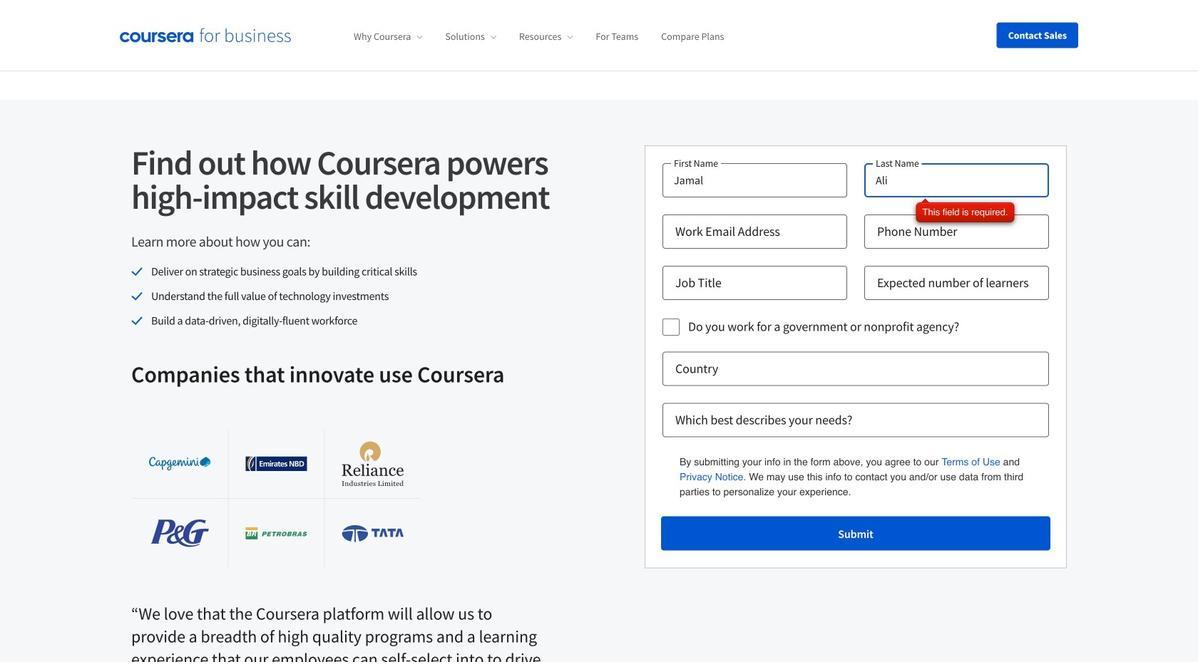 Task type: locate. For each thing, give the bounding box(es) containing it.
petrobras logo image
[[246, 528, 307, 540]]

None checkbox
[[663, 319, 680, 336]]

emirates logo image
[[246, 456, 307, 472]]

alert
[[916, 203, 1014, 223]]

Last Name text field
[[865, 163, 1049, 198]]

tata logo image
[[342, 526, 404, 542]]

First Name text field
[[663, 163, 847, 198]]



Task type: vqa. For each thing, say whether or not it's contained in the screenshot.
Reliance Logo
yes



Task type: describe. For each thing, give the bounding box(es) containing it.
Job Title text field
[[663, 266, 847, 300]]

coursera for business image
[[120, 28, 291, 43]]

Country Code + Phone Number telephone field
[[865, 215, 1049, 249]]

p&g logo image
[[151, 520, 209, 548]]

Work Email Address email field
[[663, 215, 847, 249]]

reliance logo image
[[342, 442, 404, 486]]

capgemini logo image
[[149, 457, 211, 471]]



